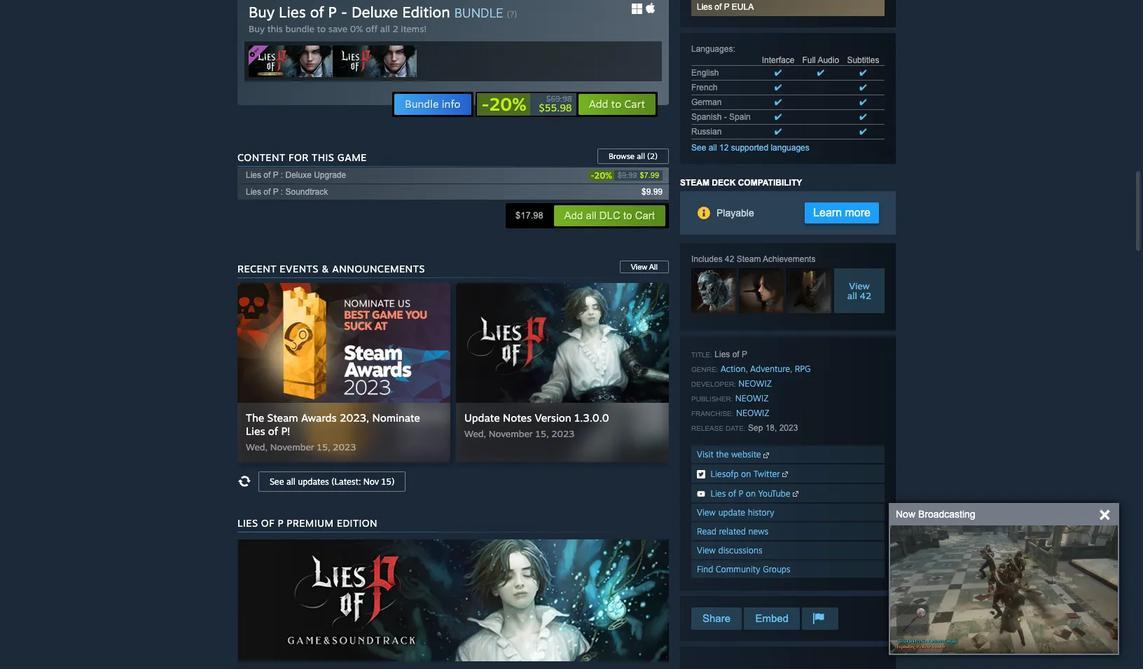 Task type: locate. For each thing, give the bounding box(es) containing it.
spanish
[[691, 112, 722, 122]]

buy for this
[[249, 23, 265, 34]]

2 vertical spatial neowiz
[[736, 408, 770, 418]]

save
[[328, 23, 348, 34]]

1 vertical spatial 20%
[[594, 170, 612, 181]]

1 horizontal spatial to
[[612, 97, 622, 110]]

42 right includes
[[725, 254, 735, 264]]

0 vertical spatial buy
[[249, 3, 275, 21]]

$9.99 down browse
[[618, 171, 637, 180]]

2 vertical spatial neowiz link
[[736, 408, 770, 418]]

view inside view all link
[[631, 263, 648, 271]]

p left eula
[[724, 2, 730, 12]]

more
[[845, 206, 871, 218]]

wed, down update
[[464, 428, 486, 439]]

1 buy from the top
[[249, 3, 275, 21]]

spain
[[729, 112, 751, 122]]

0 vertical spatial to
[[317, 23, 326, 34]]

1 vertical spatial neowiz link
[[735, 393, 769, 403]]

2023 down version
[[552, 428, 575, 439]]

0 horizontal spatial add
[[565, 209, 583, 221]]

1 horizontal spatial ,
[[790, 364, 793, 374]]

2 horizontal spatial 2023
[[780, 423, 798, 433]]

: for lies of p : soundtrack
[[281, 187, 283, 197]]

eula
[[732, 2, 754, 12]]

all right strongest legion arm image
[[848, 290, 857, 301]]

interface
[[762, 55, 795, 65]]

add for add all dlc to cart
[[565, 209, 583, 221]]

0 vertical spatial deluxe
[[352, 3, 398, 21]]

0 vertical spatial 15,
[[536, 428, 549, 439]]

p for lies of p eula
[[724, 2, 730, 12]]

0 vertical spatial on
[[741, 469, 751, 479]]

action
[[721, 363, 746, 374]]

0 vertical spatial wed,
[[464, 428, 486, 439]]

publisher:
[[691, 395, 733, 403]]

$7.99
[[640, 171, 659, 180]]

2 vertical spatial :
[[281, 187, 283, 197]]

deck
[[712, 178, 736, 188]]

all inside view all 42
[[848, 290, 857, 301]]

1 horizontal spatial $9.99
[[642, 187, 663, 197]]

buy left this
[[249, 23, 265, 34]]

0 horizontal spatial 42
[[725, 254, 735, 264]]

p down the lies of p : deluxe upgrade
[[273, 187, 278, 197]]

- left spain
[[724, 112, 727, 122]]

$69.98
[[546, 94, 572, 103]]

0 horizontal spatial november
[[270, 441, 314, 452]]

of up the action link
[[733, 349, 740, 359]]

1 horizontal spatial 42
[[860, 290, 872, 301]]

1 horizontal spatial see
[[691, 143, 706, 153]]

0 horizontal spatial 15,
[[317, 441, 330, 452]]

1 vertical spatial steam
[[737, 254, 761, 264]]

1 horizontal spatial november
[[489, 428, 533, 439]]

add
[[589, 97, 609, 110], [565, 209, 583, 221]]

buy up this
[[249, 3, 275, 21]]

1 vertical spatial add
[[565, 209, 583, 221]]

0 vertical spatial neowiz link
[[739, 378, 772, 389]]

view update history link
[[691, 504, 885, 521]]

view right strongest legion arm image
[[849, 280, 870, 291]]

of left p!
[[268, 424, 278, 438]]

neowiz link for developer:
[[739, 378, 772, 389]]

steam
[[680, 178, 710, 188], [737, 254, 761, 264], [267, 411, 298, 424]]

groups
[[763, 564, 791, 574]]

german
[[691, 97, 722, 107]]

0 horizontal spatial see
[[270, 476, 284, 487]]

lies of p premium edition
[[238, 517, 378, 529]]

2 buy from the top
[[249, 23, 265, 34]]

for
[[289, 151, 309, 163]]

to inside add all dlc to cart link
[[624, 209, 632, 221]]

add inside 'link'
[[589, 97, 609, 110]]

lies of p on youtube link
[[691, 484, 885, 502]]

to left save
[[317, 23, 326, 34]]

2 horizontal spatial to
[[624, 209, 632, 221]]

update
[[718, 507, 746, 518]]

wed, inside the steam awards 2023, nominate lies of p! wed, november 15, 2023
[[246, 441, 268, 452]]

0 vertical spatial 20%
[[489, 93, 526, 115]]

steam up 'first lie' "image"
[[737, 254, 761, 264]]

of up update
[[729, 488, 736, 499]]

all
[[380, 23, 390, 34], [709, 143, 717, 153], [637, 151, 645, 161], [586, 209, 597, 221], [848, 290, 857, 301], [287, 476, 295, 487]]

-20% $9.99 $7.99
[[591, 170, 659, 181]]

view inside view update history link
[[697, 507, 716, 518]]

, left the adventure link
[[746, 364, 748, 374]]

view update history
[[697, 507, 775, 518]]

recent events & announcements
[[238, 263, 425, 274]]

: for lies of p : deluxe upgrade
[[281, 170, 283, 180]]

soundtrack
[[285, 187, 328, 197]]

view inside view discussions link
[[697, 545, 716, 555]]

all left updates
[[287, 476, 295, 487]]

:
[[733, 44, 735, 54], [281, 170, 283, 180], [281, 187, 283, 197]]

15,
[[536, 428, 549, 439], [317, 441, 330, 452]]

2 , from the left
[[790, 364, 793, 374]]

add all dlc to cart
[[565, 209, 655, 221]]

strongest legion arm image
[[787, 268, 832, 313]]

- right info
[[482, 93, 489, 115]]

1 horizontal spatial steam
[[680, 178, 710, 188]]

1 vertical spatial 15,
[[317, 441, 330, 452]]

genre:
[[691, 366, 718, 373]]

steam inside the steam awards 2023, nominate lies of p! wed, november 15, 2023
[[267, 411, 298, 424]]

languages
[[771, 143, 810, 153]]

, left rpg
[[790, 364, 793, 374]]

-
[[341, 3, 347, 21], [482, 93, 489, 115], [724, 112, 727, 122], [591, 170, 594, 181]]

youtube
[[758, 488, 791, 499]]

: down eula
[[733, 44, 735, 54]]

premium
[[287, 517, 334, 529]]

all for browse all (2)
[[637, 151, 645, 161]]

42 right strongest legion arm image
[[860, 290, 872, 301]]

add for add to cart
[[589, 97, 609, 110]]

lies of p eula link
[[697, 2, 754, 12]]

edition
[[337, 517, 378, 529]]

$55.98
[[539, 101, 572, 113]]

0 vertical spatial november
[[489, 428, 533, 439]]

view
[[631, 263, 648, 271], [849, 280, 870, 291], [697, 507, 716, 518], [697, 545, 716, 555]]

1 , from the left
[[746, 364, 748, 374]]

this
[[312, 151, 334, 163]]

to up browse
[[612, 97, 622, 110]]

: up lies of p : soundtrack
[[281, 170, 283, 180]]

all left (2)
[[637, 151, 645, 161]]

browse
[[609, 151, 635, 161]]

find
[[697, 564, 713, 574]]

2 horizontal spatial steam
[[737, 254, 761, 264]]

russian
[[691, 127, 722, 136]]

all left dlc
[[586, 209, 597, 221]]

15, down awards
[[317, 441, 330, 452]]

2023 down the 2023,
[[333, 441, 356, 452]]

20% down browse
[[594, 170, 612, 181]]

: down the lies of p : deluxe upgrade
[[281, 187, 283, 197]]

1 vertical spatial see
[[270, 476, 284, 487]]

read related news link
[[691, 522, 885, 540]]

cart up the browse all (2)
[[625, 97, 645, 110]]

1 vertical spatial november
[[270, 441, 314, 452]]

42 inside view all 42
[[860, 290, 872, 301]]

1 vertical spatial wed,
[[246, 441, 268, 452]]

$9.99
[[618, 171, 637, 180], [642, 187, 663, 197]]

p for lies of p premium edition
[[278, 517, 284, 529]]

on down 'liesofp on twitter'
[[746, 488, 756, 499]]

french
[[691, 82, 718, 92]]

read related news
[[697, 526, 769, 536]]

1 vertical spatial 42
[[860, 290, 872, 301]]

p left premium
[[278, 517, 284, 529]]

find community groups link
[[691, 560, 885, 578]]

to for bundle
[[317, 23, 326, 34]]

awards
[[301, 411, 337, 424]]

adventure
[[750, 363, 790, 374]]

of down content
[[264, 170, 271, 180]]

deluxe up off
[[352, 3, 398, 21]]

cart right dlc
[[635, 209, 655, 221]]

view discussions
[[697, 545, 763, 555]]

see left updates
[[270, 476, 284, 487]]

liesofp
[[711, 469, 739, 479]]

of down the lies of p : deluxe upgrade
[[264, 187, 271, 197]]

edition
[[402, 3, 450, 21]]

2023 right the 18,
[[780, 423, 798, 433]]

2 vertical spatial steam
[[267, 411, 298, 424]]

related
[[719, 526, 746, 536]]

add left dlc
[[565, 209, 583, 221]]

steam right the
[[267, 411, 298, 424]]

p up lies of p : soundtrack
[[273, 170, 278, 180]]

view inside view all 42
[[849, 280, 870, 291]]

wed, down the
[[246, 441, 268, 452]]

compatibility
[[738, 178, 802, 188]]

0 horizontal spatial 20%
[[489, 93, 526, 115]]

1 horizontal spatial 15,
[[536, 428, 549, 439]]

0 horizontal spatial wed,
[[246, 441, 268, 452]]

,
[[746, 364, 748, 374], [790, 364, 793, 374]]

to right dlc
[[624, 209, 632, 221]]

20% left $69.98 $55.98 at top
[[489, 93, 526, 115]]

november down p!
[[270, 441, 314, 452]]

add right the $69.98
[[589, 97, 609, 110]]

the
[[716, 449, 729, 459]]

bundle
[[285, 23, 314, 34]]

1 horizontal spatial deluxe
[[352, 3, 398, 21]]

15, down version
[[536, 428, 549, 439]]

full audio
[[802, 55, 839, 65]]

view for all
[[849, 280, 870, 291]]

1 horizontal spatial add
[[589, 97, 609, 110]]

0 vertical spatial add
[[589, 97, 609, 110]]

on down website
[[741, 469, 751, 479]]

0 horizontal spatial 2023
[[333, 441, 356, 452]]

update notes version 1.3.0.0 wed, november 15, 2023
[[464, 411, 609, 439]]

(2)
[[647, 151, 658, 161]]

see down russian
[[691, 143, 706, 153]]

action link
[[721, 363, 746, 374]]

steam left deck
[[680, 178, 710, 188]]

1 vertical spatial deluxe
[[285, 170, 312, 180]]

p for lies of p on youtube
[[739, 488, 744, 499]]

1 vertical spatial $9.99
[[642, 187, 663, 197]]

1 vertical spatial to
[[612, 97, 622, 110]]

1 vertical spatial :
[[281, 170, 283, 180]]

bundle info
[[405, 97, 461, 110]]

add to cart link
[[578, 93, 656, 115]]

0 horizontal spatial to
[[317, 23, 326, 34]]

2 vertical spatial to
[[624, 209, 632, 221]]

buy
[[249, 3, 275, 21], [249, 23, 265, 34]]

view left all
[[631, 263, 648, 271]]

0 horizontal spatial ,
[[746, 364, 748, 374]]

p up "view update history" on the right bottom of the page
[[739, 488, 744, 499]]

1 vertical spatial cart
[[635, 209, 655, 221]]

0 vertical spatial 42
[[725, 254, 735, 264]]

release
[[691, 424, 724, 432]]

0 vertical spatial see
[[691, 143, 706, 153]]

2023 inside update notes version 1.3.0.0 wed, november 15, 2023
[[552, 428, 575, 439]]

lies of p eula
[[697, 2, 754, 12]]

wed,
[[464, 428, 486, 439], [246, 441, 268, 452]]

neowiz
[[739, 378, 772, 389], [735, 393, 769, 403], [736, 408, 770, 418]]

0 vertical spatial steam
[[680, 178, 710, 188]]

visit
[[697, 449, 714, 459]]

view down the 'read'
[[697, 545, 716, 555]]

0%
[[350, 23, 363, 34]]

0 horizontal spatial steam
[[267, 411, 298, 424]]

0 vertical spatial cart
[[625, 97, 645, 110]]

1 horizontal spatial 20%
[[594, 170, 612, 181]]

0 horizontal spatial $9.99
[[618, 171, 637, 180]]

all left 12
[[709, 143, 717, 153]]

view up the 'read'
[[697, 507, 716, 518]]

0 vertical spatial $9.99
[[618, 171, 637, 180]]

$9.99 down $7.99
[[642, 187, 663, 197]]

see all updates (latest: nov 15)
[[270, 476, 395, 487]]

lies
[[697, 2, 713, 12], [279, 3, 306, 21], [246, 170, 261, 180], [246, 187, 261, 197], [715, 349, 730, 359], [246, 424, 265, 438], [711, 488, 726, 499], [238, 517, 258, 529]]

bundle
[[405, 97, 439, 110]]

includes 42 steam achievements
[[691, 254, 816, 264]]

deluxe down for
[[285, 170, 312, 180]]

✔
[[775, 68, 782, 78], [817, 68, 824, 78], [860, 68, 867, 78], [775, 82, 782, 92], [860, 82, 867, 92], [775, 97, 782, 107], [860, 97, 867, 107], [775, 112, 782, 122], [860, 112, 867, 122], [775, 127, 782, 136], [860, 127, 867, 136]]

20%
[[489, 93, 526, 115], [594, 170, 612, 181]]

playable
[[717, 207, 754, 218]]

achievements
[[763, 254, 816, 264]]

1 horizontal spatial wed,
[[464, 428, 486, 439]]

all for see all updates (latest: nov 15)
[[287, 476, 295, 487]]

neowiz link for franchise:
[[736, 408, 770, 418]]

p up the action link
[[742, 349, 748, 359]]

(latest:
[[332, 476, 361, 487]]

november down the notes
[[489, 428, 533, 439]]

rpg link
[[795, 363, 811, 374]]

1 vertical spatial buy
[[249, 23, 265, 34]]

languages :
[[691, 44, 735, 54]]

1 horizontal spatial 2023
[[552, 428, 575, 439]]



Task type: describe. For each thing, give the bounding box(es) containing it.
add to cart
[[589, 97, 645, 110]]

date:
[[726, 424, 746, 432]]

update
[[464, 411, 500, 424]]

see all 12 supported languages
[[691, 143, 810, 153]]

p for lies of p : soundtrack
[[273, 187, 278, 197]]

buy this bundle to save 0% off all 2 items!
[[249, 23, 427, 34]]

recent
[[238, 263, 277, 274]]

find community groups
[[697, 564, 791, 574]]

0 vertical spatial neowiz
[[739, 378, 772, 389]]

cart inside 'link'
[[625, 97, 645, 110]]

visit the website link
[[691, 445, 885, 463]]

1 vertical spatial neowiz
[[735, 393, 769, 403]]

content
[[238, 151, 286, 163]]

dlc
[[600, 209, 621, 221]]

lies of p on youtube
[[711, 488, 791, 499]]

view for update
[[697, 507, 716, 518]]

languages
[[691, 44, 733, 54]]

add all dlc to cart link
[[553, 204, 666, 227]]

visit the website
[[697, 449, 764, 459]]

buy lies of p - deluxe edition bundle (?)
[[249, 3, 517, 21]]

full
[[802, 55, 816, 65]]

buy for lies
[[249, 3, 275, 21]]

15, inside the steam awards 2023, nominate lies of p! wed, november 15, 2023
[[317, 441, 330, 452]]

learn
[[814, 206, 842, 218]]

18,
[[766, 423, 777, 433]]

community
[[716, 564, 761, 574]]

p up buy this bundle to save 0% off all 2 items!
[[328, 3, 337, 21]]

0 horizontal spatial deluxe
[[285, 170, 312, 180]]

audio
[[818, 55, 839, 65]]

updates
[[298, 476, 329, 487]]

20% for -20% $9.99 $7.99
[[594, 170, 612, 181]]

2023 inside the steam awards 2023, nominate lies of p! wed, november 15, 2023
[[333, 441, 356, 452]]

to for dlc
[[624, 209, 632, 221]]

nov
[[363, 476, 379, 487]]

lies inside title: lies of p genre: action , adventure , rpg developer: neowiz publisher: neowiz franchise: neowiz release date: sep 18, 2023
[[715, 349, 730, 359]]

(?)
[[507, 9, 517, 19]]

notes
[[503, 411, 532, 424]]

includes
[[691, 254, 723, 264]]

november inside the steam awards 2023, nominate lies of p! wed, november 15, 2023
[[270, 441, 314, 452]]

1 vertical spatial on
[[746, 488, 756, 499]]

view for all
[[631, 263, 648, 271]]

off
[[366, 23, 378, 34]]

$17.98
[[516, 210, 544, 220]]

p!
[[281, 424, 290, 438]]

12
[[720, 143, 729, 153]]

2023 inside title: lies of p genre: action , adventure , rpg developer: neowiz publisher: neowiz franchise: neowiz release date: sep 18, 2023
[[780, 423, 798, 433]]

see for see all updates (latest: nov 15)
[[270, 476, 284, 487]]

2
[[393, 23, 398, 34]]

- up save
[[341, 3, 347, 21]]

15, inside update notes version 1.3.0.0 wed, november 15, 2023
[[536, 428, 549, 439]]

game
[[338, 151, 367, 163]]

this
[[267, 23, 283, 34]]

nominate
[[372, 411, 420, 424]]

15)
[[382, 476, 395, 487]]

bundle info link
[[394, 93, 472, 115]]

20% for -20%
[[489, 93, 526, 115]]

see all 12 supported languages link
[[691, 143, 810, 153]]

view all link
[[620, 260, 669, 273]]

embed link
[[744, 607, 800, 630]]

liesofp on twitter
[[711, 469, 780, 479]]

wed, inside update notes version 1.3.0.0 wed, november 15, 2023
[[464, 428, 486, 439]]

announcements
[[332, 263, 425, 274]]

see for see all 12 supported languages
[[691, 143, 706, 153]]

of left premium
[[261, 517, 275, 529]]

all
[[649, 263, 658, 271]]

neowiz link for publisher:
[[735, 393, 769, 403]]

all for add all dlc to cart
[[586, 209, 597, 221]]

$9.99 inside -20% $9.99 $7.99
[[618, 171, 637, 180]]

upgrade
[[314, 170, 346, 180]]

all for see all 12 supported languages
[[709, 143, 717, 153]]

share
[[703, 612, 731, 624]]

of inside the steam awards 2023, nominate lies of p! wed, november 15, 2023
[[268, 424, 278, 438]]

p for lies of p : deluxe upgrade
[[273, 170, 278, 180]]

version
[[535, 411, 571, 424]]

of up bundle
[[310, 3, 324, 21]]

franchise:
[[691, 410, 734, 417]]

view all 42
[[848, 280, 872, 301]]

embed
[[756, 612, 789, 624]]

to inside the add to cart 'link'
[[612, 97, 622, 110]]

learn more link
[[805, 202, 879, 223]]

0 vertical spatial :
[[733, 44, 735, 54]]

november inside update notes version 1.3.0.0 wed, november 15, 2023
[[489, 428, 533, 439]]

spanish - spain
[[691, 112, 751, 122]]

rpg
[[795, 363, 811, 374]]

view all
[[631, 263, 658, 271]]

all left the 2
[[380, 23, 390, 34]]

all for view all 42
[[848, 290, 857, 301]]

the champion of evolution image
[[691, 268, 736, 313]]

of inside title: lies of p genre: action , adventure , rpg developer: neowiz publisher: neowiz franchise: neowiz release date: sep 18, 2023
[[733, 349, 740, 359]]

developer:
[[691, 380, 736, 388]]

discussions
[[718, 545, 763, 555]]

the steam awards 2023, nominate lies of p! wed, november 15, 2023
[[246, 411, 420, 452]]

- up add all dlc to cart
[[591, 170, 594, 181]]

learn more
[[814, 206, 871, 218]]

2023,
[[340, 411, 369, 424]]

now broadcasting link
[[896, 507, 976, 521]]

-20%
[[482, 93, 526, 115]]

read
[[697, 526, 717, 536]]

title:
[[691, 351, 713, 359]]

of left eula
[[715, 2, 722, 12]]

events
[[280, 263, 319, 274]]

bundle
[[454, 5, 503, 20]]

english
[[691, 68, 719, 78]]

lies inside the steam awards 2023, nominate lies of p! wed, november 15, 2023
[[246, 424, 265, 438]]

the
[[246, 411, 264, 424]]

browse all (2)
[[609, 151, 658, 161]]

view for discussions
[[697, 545, 716, 555]]

first lie image
[[739, 268, 784, 313]]

view discussions link
[[691, 541, 885, 559]]

p inside title: lies of p genre: action , adventure , rpg developer: neowiz publisher: neowiz franchise: neowiz release date: sep 18, 2023
[[742, 349, 748, 359]]

share link
[[691, 607, 742, 630]]



Task type: vqa. For each thing, say whether or not it's contained in the screenshot.
first "Buy" from the bottom of the page
yes



